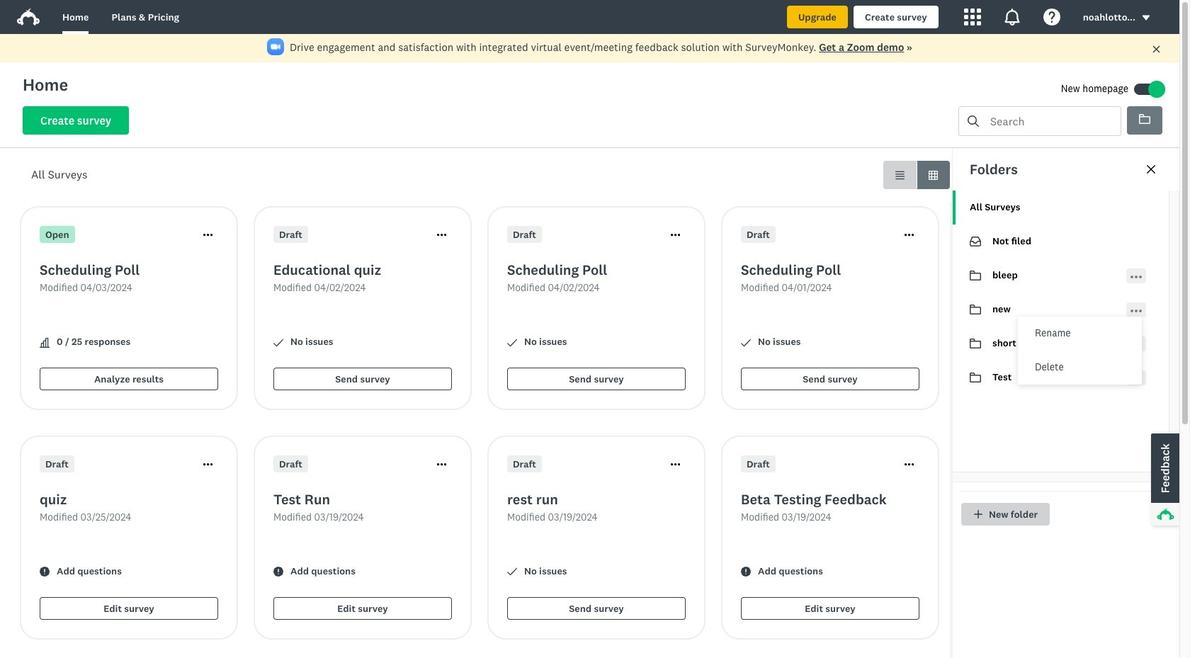 Task type: locate. For each thing, give the bounding box(es) containing it.
brand logo image
[[17, 6, 40, 28], [17, 9, 40, 26]]

3 open menu image from the top
[[1131, 309, 1142, 312]]

0 horizontal spatial warning image
[[273, 567, 283, 577]]

not filed image
[[970, 236, 981, 247], [970, 237, 981, 247]]

help icon image
[[1043, 9, 1060, 26]]

2 open menu image from the top
[[1131, 305, 1142, 316]]

4 open menu image from the top
[[1131, 373, 1142, 384]]

notification center icon image
[[1004, 9, 1021, 26]]

1 open menu image from the top
[[1131, 275, 1142, 278]]

2 folders image from the top
[[1139, 114, 1150, 124]]

2 open menu image from the top
[[1131, 339, 1142, 350]]

dropdown arrow icon image
[[1141, 13, 1151, 23], [1142, 15, 1150, 20]]

open menu image for new image on the top right
[[1131, 305, 1142, 316]]

open menu image for short surveys icon
[[1131, 343, 1142, 346]]

1 bleep image from the top
[[970, 270, 981, 281]]

0 horizontal spatial no issues image
[[273, 338, 283, 347]]

2 horizontal spatial no issues image
[[741, 338, 751, 347]]

new image
[[970, 305, 981, 315]]

search image
[[968, 115, 979, 127], [968, 115, 979, 127]]

Search text field
[[979, 107, 1121, 135]]

short surveys image
[[970, 338, 981, 349]]

group
[[883, 161, 950, 189]]

open menu image
[[1131, 275, 1142, 278], [1131, 339, 1142, 350], [1131, 343, 1142, 346]]

2 warning image from the left
[[741, 567, 751, 577]]

1 open menu image from the top
[[1131, 271, 1142, 282]]

response based pricing icon image
[[987, 434, 1032, 480]]

2 brand logo image from the top
[[17, 9, 40, 26]]

open menu image
[[1131, 271, 1142, 282], [1131, 305, 1142, 316], [1131, 309, 1142, 312], [1131, 373, 1142, 384], [1131, 377, 1142, 380]]

products icon image
[[964, 9, 981, 26], [964, 9, 981, 26]]

dialog
[[952, 148, 1179, 658]]

3 open menu image from the top
[[1131, 343, 1142, 346]]

bleep image
[[970, 270, 981, 281], [970, 271, 981, 281]]

warning image
[[273, 567, 283, 577], [741, 567, 751, 577]]

new image
[[970, 304, 981, 315]]

2 bleep image from the top
[[970, 271, 981, 281]]

folders image
[[1139, 113, 1150, 125], [1139, 114, 1150, 124]]

1 horizontal spatial warning image
[[741, 567, 751, 577]]

no issues image
[[273, 338, 283, 347], [741, 338, 751, 347], [507, 567, 517, 577]]



Task type: describe. For each thing, give the bounding box(es) containing it.
1 not filed image from the top
[[970, 236, 981, 247]]

x image
[[1152, 45, 1161, 54]]

1 folders image from the top
[[1139, 113, 1150, 125]]

warning image
[[40, 567, 50, 577]]

test image
[[970, 373, 981, 383]]

1 brand logo image from the top
[[17, 6, 40, 28]]

5 open menu image from the top
[[1131, 377, 1142, 380]]

new folder image
[[973, 509, 983, 519]]

short surveys image
[[970, 339, 981, 349]]

1 horizontal spatial no issues image
[[507, 567, 517, 577]]

open menu image for 1st bleep icon from the top
[[1131, 271, 1142, 282]]

no issues image
[[507, 338, 517, 347]]

response count image
[[40, 338, 50, 347]]

1 warning image from the left
[[273, 567, 283, 577]]

response count image
[[40, 338, 50, 347]]

open menu image for first bleep icon from the bottom of the page
[[1131, 275, 1142, 278]]

new folder image
[[974, 510, 983, 519]]

test image
[[970, 372, 981, 383]]

open menu image for test icon
[[1131, 373, 1142, 384]]

2 not filed image from the top
[[970, 237, 981, 247]]



Task type: vqa. For each thing, say whether or not it's contained in the screenshot.
help icon
yes



